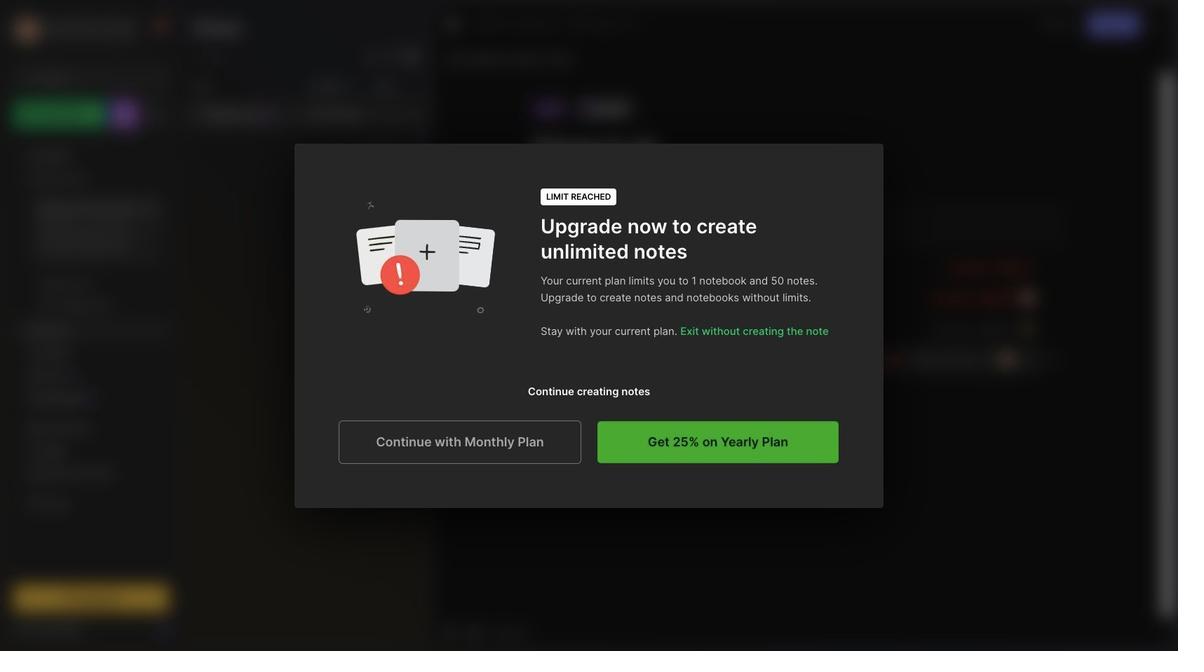 Task type: vqa. For each thing, say whether or not it's contained in the screenshot.
get
no



Task type: describe. For each thing, give the bounding box(es) containing it.
main element
[[0, 0, 182, 651]]

expand note image
[[444, 16, 461, 33]]

expand tags image
[[18, 447, 27, 456]]

none search field inside "main" element
[[39, 69, 156, 86]]



Task type: locate. For each thing, give the bounding box(es) containing it.
tree
[[5, 137, 177, 572]]

tree inside "main" element
[[5, 137, 177, 572]]

Search text field
[[39, 72, 156, 85]]

note window element
[[433, 4, 1174, 647]]

add tag image
[[466, 624, 483, 641]]

expand notebooks image
[[18, 425, 27, 433]]

add a reminder image
[[443, 624, 459, 641]]

group
[[13, 190, 169, 325]]

Note Editor text field
[[434, 72, 1173, 618]]

row group
[[182, 101, 432, 130]]

None search field
[[39, 69, 156, 86]]

group inside tree
[[13, 190, 169, 325]]



